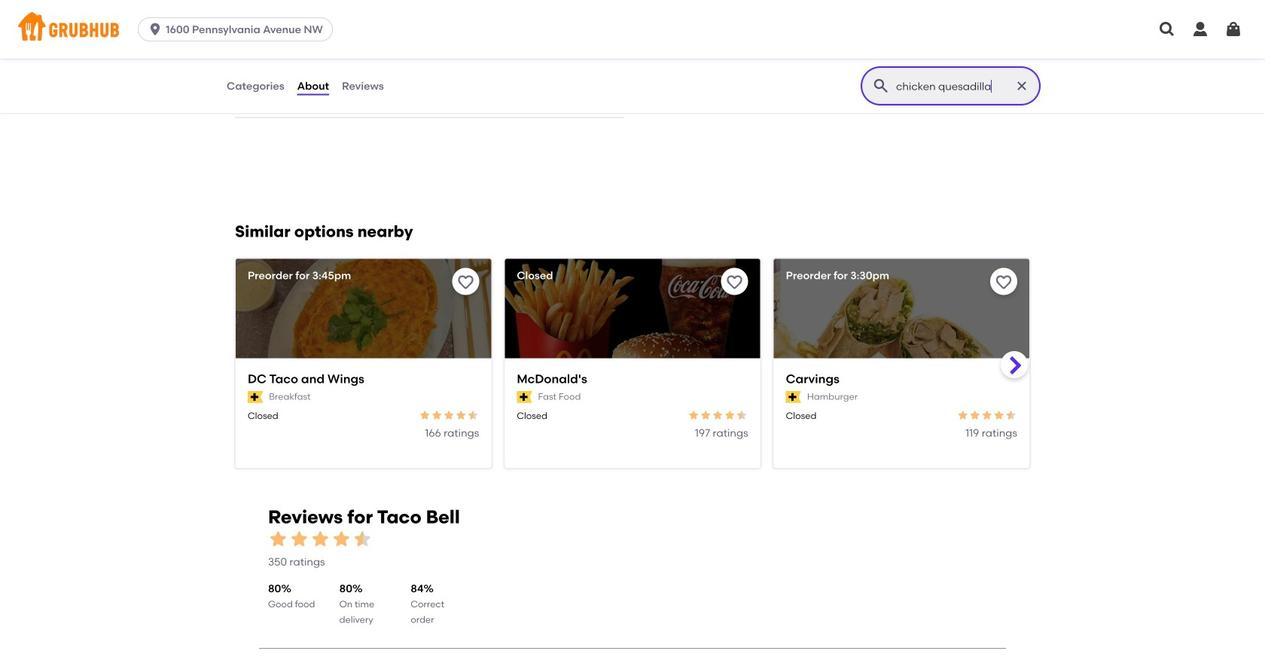 Task type: locate. For each thing, give the bounding box(es) containing it.
subscription pass image for the dc taco and wings logo at left
[[248, 391, 263, 403]]

star icon image
[[419, 410, 431, 422], [431, 410, 443, 422], [443, 410, 455, 422], [455, 410, 467, 422], [467, 410, 479, 422], [467, 410, 479, 422], [688, 410, 701, 422], [701, 410, 713, 422], [713, 410, 725, 422], [725, 410, 737, 422], [737, 410, 749, 422], [737, 410, 749, 422], [958, 410, 970, 422], [970, 410, 982, 422], [982, 410, 994, 422], [994, 410, 1006, 422], [1006, 410, 1018, 422], [1006, 410, 1018, 422], [268, 529, 289, 550], [289, 529, 310, 550], [310, 529, 332, 550], [332, 529, 353, 550], [353, 529, 374, 550], [353, 529, 374, 550]]

2 horizontal spatial subscription pass image
[[786, 391, 802, 403]]

1 svg image from the left
[[1192, 20, 1210, 38]]

1 subscription pass image from the left
[[248, 391, 263, 403]]

1 horizontal spatial svg image
[[1225, 20, 1243, 38]]

2 svg image from the left
[[1225, 20, 1243, 38]]

svg image
[[1159, 20, 1177, 38], [148, 22, 163, 37]]

1 horizontal spatial subscription pass image
[[517, 391, 532, 403]]

3 subscription pass image from the left
[[786, 391, 802, 403]]

subscription pass image
[[248, 391, 263, 403], [517, 391, 532, 403], [786, 391, 802, 403]]

svg image
[[1192, 20, 1210, 38], [1225, 20, 1243, 38]]

main navigation navigation
[[0, 0, 1266, 59]]

0 horizontal spatial subscription pass image
[[248, 391, 263, 403]]

0 horizontal spatial svg image
[[1192, 20, 1210, 38]]

2 subscription pass image from the left
[[517, 391, 532, 403]]



Task type: vqa. For each thing, say whether or not it's contained in the screenshot.
the leftmost subscription pass image
yes



Task type: describe. For each thing, give the bounding box(es) containing it.
0 horizontal spatial svg image
[[148, 22, 163, 37]]

carvings logo image
[[774, 259, 1030, 385]]

dc taco and wings logo image
[[236, 259, 492, 385]]

1 horizontal spatial svg image
[[1159, 20, 1177, 38]]

mcdonald's logo image
[[505, 259, 761, 385]]

x icon image
[[1015, 78, 1030, 93]]

search icon image
[[873, 77, 891, 95]]

subscription pass image for mcdonald's logo
[[517, 391, 532, 403]]

subscription pass image for "carvings logo"
[[786, 391, 802, 403]]

Search Taco Bell search field
[[895, 79, 1010, 93]]



